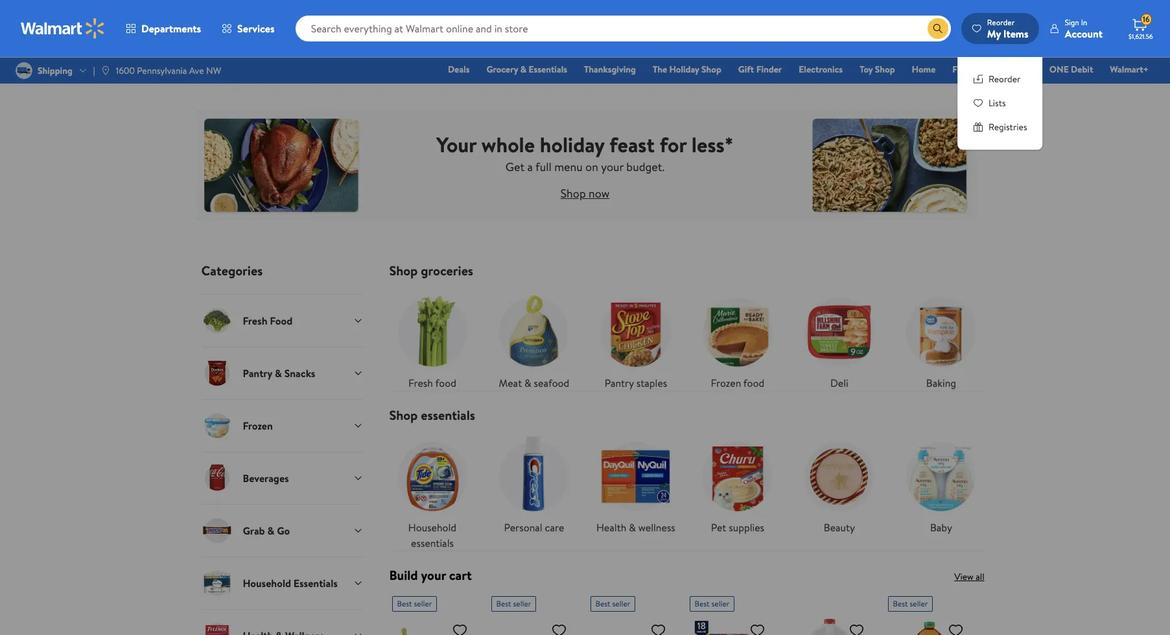 Task type: locate. For each thing, give the bounding box(es) containing it.
reorder up lists link
[[989, 73, 1021, 86]]

best seller up the "great value large white eggs, 18 count" image
[[496, 598, 531, 610]]

registries link
[[973, 121, 1028, 134]]

seller up "frito-lay flavor mix variety snack pack, 18 count" "image"
[[712, 598, 730, 610]]

best seller up "frito-lay flavor mix variety snack pack, 18 count" "image"
[[695, 598, 730, 610]]

best up "frito-lay flavor mix variety snack pack, 18 count" "image"
[[695, 598, 710, 610]]

sign in to add to favorites list, great value whole vitamin d milk, gallon, 128 fl oz image
[[849, 622, 865, 635]]

shop for now
[[561, 185, 586, 201]]

4 seller from the left
[[712, 598, 730, 610]]

registries
[[989, 121, 1028, 134]]

deals link
[[442, 62, 476, 77]]

home
[[912, 63, 936, 76]]

2 list from the top
[[382, 423, 992, 551]]

& for seafood
[[525, 376, 532, 390]]

5 best seller from the left
[[893, 598, 928, 610]]

3 seller from the left
[[612, 598, 631, 610]]

shop for essentials
[[389, 407, 418, 424]]

baby link
[[898, 434, 985, 536]]

1 best from the left
[[397, 598, 412, 610]]

shop left now
[[561, 185, 586, 201]]

pantry
[[605, 376, 634, 390]]

for
[[660, 130, 687, 159]]

food right "fresh"
[[435, 376, 456, 390]]

staples
[[637, 376, 667, 390]]

essentials down 'fresh food'
[[421, 407, 475, 424]]

& right health
[[629, 521, 636, 535]]

food inside 'link'
[[435, 376, 456, 390]]

2 food from the left
[[744, 376, 765, 390]]

0 vertical spatial &
[[520, 63, 527, 76]]

walmart image
[[21, 18, 105, 39]]

your inside your whole holiday feast for less* get a full menu on your budget.
[[601, 159, 624, 175]]

seller up great value 100% apple juice, 96 fl oz "image"
[[910, 598, 928, 610]]

best
[[397, 598, 412, 610], [496, 598, 511, 610], [596, 598, 611, 610], [695, 598, 710, 610], [893, 598, 908, 610]]

& right grocery
[[520, 63, 527, 76]]

best up great value purified drinking water, 16.9 fl oz bottles, 40 count image
[[596, 598, 611, 610]]

0 vertical spatial essentials
[[421, 407, 475, 424]]

pantry staples link
[[593, 289, 679, 391]]

beauty
[[824, 521, 855, 535]]

your
[[601, 159, 624, 175], [421, 567, 446, 584]]

seller for third "product" group from right
[[612, 598, 631, 610]]

the holiday shop
[[653, 63, 722, 76]]

best seller up great value purified drinking water, 16.9 fl oz bottles, 40 count image
[[596, 598, 631, 610]]

sign in to add to favorites list, great value purified drinking water, 16.9 fl oz bottles, 40 count image
[[651, 622, 666, 635]]

1 vertical spatial reorder
[[989, 73, 1021, 86]]

best up the "great value large white eggs, 18 count" image
[[496, 598, 511, 610]]

&
[[520, 63, 527, 76], [525, 376, 532, 390], [629, 521, 636, 535]]

reorder for reorder my items
[[987, 17, 1015, 28]]

essentials for shop essentials
[[421, 407, 475, 424]]

3 best seller from the left
[[596, 598, 631, 610]]

your left the cart
[[421, 567, 446, 584]]

essentials inside household essentials
[[411, 536, 454, 551]]

& right meat
[[525, 376, 532, 390]]

1 vertical spatial list
[[382, 423, 992, 551]]

feast
[[610, 130, 655, 159]]

1 seller from the left
[[414, 598, 432, 610]]

grocery & essentials
[[487, 63, 567, 76]]

0 horizontal spatial your
[[421, 567, 446, 584]]

best seller up fresh banana fruit, each image on the bottom of page
[[397, 598, 432, 610]]

2 vertical spatial &
[[629, 521, 636, 535]]

your whole holiday feast for less. get a full menu on your budget. shop now. image
[[196, 110, 974, 221]]

seller for first "product" group
[[414, 598, 432, 610]]

best seller up great value 100% apple juice, 96 fl oz "image"
[[893, 598, 928, 610]]

gift
[[738, 63, 754, 76]]

reorder inside reorder my items
[[987, 17, 1015, 28]]

best down build
[[397, 598, 412, 610]]

your
[[437, 130, 477, 159]]

16
[[1143, 14, 1150, 25]]

0 vertical spatial your
[[601, 159, 624, 175]]

1 food from the left
[[435, 376, 456, 390]]

shop groceries
[[389, 262, 473, 279]]

fashion
[[953, 63, 983, 76]]

1 best seller from the left
[[397, 598, 432, 610]]

shop left "groceries"
[[389, 262, 418, 279]]

best up great value 100% apple juice, 96 fl oz "image"
[[893, 598, 908, 610]]

shop down "fresh"
[[389, 407, 418, 424]]

food inside 'link'
[[744, 376, 765, 390]]

5 seller from the left
[[910, 598, 928, 610]]

grocery
[[487, 63, 518, 76]]

whole
[[482, 130, 535, 159]]

seller
[[414, 598, 432, 610], [513, 598, 531, 610], [612, 598, 631, 610], [712, 598, 730, 610], [910, 598, 928, 610]]

4 best seller from the left
[[695, 598, 730, 610]]

& for wellness
[[629, 521, 636, 535]]

1 horizontal spatial food
[[744, 376, 765, 390]]

shop right the toy
[[875, 63, 895, 76]]

list containing household essentials
[[382, 423, 992, 551]]

seller up great value purified drinking water, 16.9 fl oz bottles, 40 count image
[[612, 598, 631, 610]]

5 best from the left
[[893, 598, 908, 610]]

holiday
[[670, 63, 699, 76]]

registry link
[[994, 62, 1039, 77]]

3 best from the left
[[596, 598, 611, 610]]

5 product group from the left
[[888, 591, 969, 635]]

toy
[[860, 63, 873, 76]]

great value whole vitamin d milk, gallon, 128 fl oz image
[[789, 617, 870, 635]]

4 best from the left
[[695, 598, 710, 610]]

view all
[[955, 571, 985, 584]]

reorder up registry link
[[987, 17, 1015, 28]]

1 horizontal spatial your
[[601, 159, 624, 175]]

1 list from the top
[[382, 279, 992, 391]]

shop
[[702, 63, 722, 76], [875, 63, 895, 76], [561, 185, 586, 201], [389, 262, 418, 279], [389, 407, 418, 424]]

less*
[[692, 130, 734, 159]]

full
[[536, 159, 552, 175]]

household
[[408, 521, 457, 535]]

sign in to add to favorites list, fresh banana fruit, each image
[[452, 622, 468, 635]]

list
[[382, 279, 992, 391], [382, 423, 992, 551]]

thanksgiving link
[[578, 62, 642, 77]]

product group
[[392, 591, 473, 635], [491, 591, 572, 635], [590, 591, 671, 635], [690, 591, 771, 635], [888, 591, 969, 635]]

frozen food
[[711, 376, 765, 390]]

list for shop groceries
[[382, 279, 992, 391]]

baking
[[926, 376, 956, 390]]

your right on
[[601, 159, 624, 175]]

1 vertical spatial essentials
[[411, 536, 454, 551]]

reorder
[[987, 17, 1015, 28], [989, 73, 1021, 86]]

departments button
[[115, 13, 211, 44]]

baking link
[[898, 289, 985, 391]]

view
[[955, 571, 974, 584]]

best seller
[[397, 598, 432, 610], [496, 598, 531, 610], [596, 598, 631, 610], [695, 598, 730, 610], [893, 598, 928, 610]]

best seller for first "product" group from right
[[893, 598, 928, 610]]

0 vertical spatial reorder
[[987, 17, 1015, 28]]

health & wellness
[[597, 521, 676, 535]]

pet
[[711, 521, 727, 535]]

menu
[[555, 159, 583, 175]]

Search search field
[[295, 16, 951, 41]]

fashion link
[[947, 62, 989, 77]]

essentials
[[421, 407, 475, 424], [411, 536, 454, 551]]

essentials down the household at the left of page
[[411, 536, 454, 551]]

2 best seller from the left
[[496, 598, 531, 610]]

1 vertical spatial &
[[525, 376, 532, 390]]

2 best from the left
[[496, 598, 511, 610]]

seller up the "great value large white eggs, 18 count" image
[[513, 598, 531, 610]]

list containing fresh food
[[382, 279, 992, 391]]

1 product group from the left
[[392, 591, 473, 635]]

care
[[545, 521, 564, 535]]

great value 100% apple juice, 96 fl oz image
[[888, 617, 969, 635]]

toy shop link
[[854, 62, 901, 77]]

reorder link
[[973, 73, 1028, 86]]

0 horizontal spatial food
[[435, 376, 456, 390]]

shop now
[[561, 185, 610, 201]]

seller up fresh banana fruit, each image on the bottom of page
[[414, 598, 432, 610]]

2 seller from the left
[[513, 598, 531, 610]]

food
[[435, 376, 456, 390], [744, 376, 765, 390]]

food right "frozen"
[[744, 376, 765, 390]]

0 vertical spatial list
[[382, 279, 992, 391]]

gift finder link
[[733, 62, 788, 77]]



Task type: describe. For each thing, give the bounding box(es) containing it.
build your cart
[[389, 567, 472, 584]]

categories
[[201, 262, 263, 279]]

essentials for household essentials
[[411, 536, 454, 551]]

pet supplies link
[[695, 434, 781, 536]]

wellness
[[638, 521, 676, 535]]

one
[[1050, 63, 1069, 76]]

on
[[586, 159, 598, 175]]

electronics link
[[793, 62, 849, 77]]

build
[[389, 567, 418, 584]]

best for third "product" group from right
[[596, 598, 611, 610]]

a
[[528, 159, 533, 175]]

departments
[[141, 21, 201, 36]]

sign
[[1065, 17, 1080, 28]]

frito-lay flavor mix variety snack pack, 18 count image
[[690, 617, 771, 635]]

seller for 2nd "product" group
[[513, 598, 531, 610]]

walmart+
[[1110, 63, 1149, 76]]

meat & seafood
[[499, 376, 570, 390]]

the
[[653, 63, 667, 76]]

fresh banana fruit, each image
[[392, 617, 473, 635]]

best for 2nd "product" group
[[496, 598, 511, 610]]

best seller for third "product" group from right
[[596, 598, 631, 610]]

supplies
[[729, 521, 765, 535]]

in
[[1081, 17, 1088, 28]]

holiday
[[540, 130, 605, 159]]

fresh
[[409, 376, 433, 390]]

household essentials
[[408, 521, 457, 551]]

seller for first "product" group from right
[[910, 598, 928, 610]]

lists
[[989, 97, 1006, 110]]

thanksgiving
[[584, 63, 636, 76]]

great value purified drinking water, 16.9 fl oz bottles, 40 count image
[[590, 617, 671, 635]]

sign in to add to favorites list, great value 100% apple juice, 96 fl oz image
[[948, 622, 964, 635]]

seafood
[[534, 376, 570, 390]]

budget.
[[627, 159, 665, 175]]

debit
[[1071, 63, 1093, 76]]

frozen food link
[[695, 289, 781, 391]]

household essentials link
[[389, 434, 476, 551]]

frozen
[[711, 376, 741, 390]]

search icon image
[[933, 23, 943, 34]]

meat & seafood link
[[491, 289, 577, 391]]

seller for second "product" group from right
[[712, 598, 730, 610]]

best seller for 2nd "product" group
[[496, 598, 531, 610]]

essentials
[[529, 63, 567, 76]]

baby
[[930, 521, 952, 535]]

best seller for first "product" group
[[397, 598, 432, 610]]

grocery & essentials link
[[481, 62, 573, 77]]

one debit
[[1050, 63, 1093, 76]]

$1,621.56
[[1129, 32, 1153, 41]]

shop right holiday
[[702, 63, 722, 76]]

all
[[976, 571, 985, 584]]

walmart+ link
[[1105, 62, 1155, 77]]

finder
[[757, 63, 782, 76]]

great value large white eggs, 18 count image
[[491, 617, 572, 635]]

pet supplies
[[711, 521, 765, 535]]

personal
[[504, 521, 543, 535]]

services
[[237, 21, 275, 36]]

groceries
[[421, 262, 473, 279]]

health
[[597, 521, 627, 535]]

4 product group from the left
[[690, 591, 771, 635]]

gift finder
[[738, 63, 782, 76]]

food for frozen food
[[744, 376, 765, 390]]

shop for groceries
[[389, 262, 418, 279]]

lists link
[[973, 97, 1028, 110]]

1 vertical spatial your
[[421, 567, 446, 584]]

home link
[[906, 62, 942, 77]]

pantry staples
[[605, 376, 667, 390]]

your whole holiday feast for less* get a full menu on your budget.
[[437, 130, 734, 175]]

reorder for reorder
[[989, 73, 1021, 86]]

fresh food link
[[389, 289, 476, 391]]

sign in to add to favorites list, frito-lay flavor mix variety snack pack, 18 count image
[[750, 622, 765, 635]]

one debit link
[[1044, 62, 1099, 77]]

account
[[1065, 26, 1103, 41]]

Walmart Site-Wide search field
[[295, 16, 951, 41]]

best for first "product" group from right
[[893, 598, 908, 610]]

food for fresh food
[[435, 376, 456, 390]]

the holiday shop link
[[647, 62, 727, 77]]

best for second "product" group from right
[[695, 598, 710, 610]]

cart
[[449, 567, 472, 584]]

items
[[1004, 26, 1029, 41]]

registry
[[1000, 63, 1033, 76]]

beauty link
[[797, 434, 883, 536]]

personal care link
[[491, 434, 577, 536]]

reorder my items
[[987, 17, 1029, 41]]

meat
[[499, 376, 522, 390]]

my
[[987, 26, 1001, 41]]

personal care
[[504, 521, 564, 535]]

best for first "product" group
[[397, 598, 412, 610]]

& for essentials
[[520, 63, 527, 76]]

sign in account
[[1065, 17, 1103, 41]]

electronics
[[799, 63, 843, 76]]

fresh food
[[409, 376, 456, 390]]

2 product group from the left
[[491, 591, 572, 635]]

best seller for second "product" group from right
[[695, 598, 730, 610]]

get
[[506, 159, 525, 175]]

toy shop
[[860, 63, 895, 76]]

3 product group from the left
[[590, 591, 671, 635]]

services button
[[211, 13, 285, 44]]

sign in to add to favorites list, great value large white eggs, 18 count image
[[551, 622, 567, 635]]

deals
[[448, 63, 470, 76]]

health & wellness link
[[593, 434, 679, 536]]

view all link
[[955, 571, 985, 584]]

list for shop essentials
[[382, 423, 992, 551]]

deli
[[831, 376, 849, 390]]

shop essentials
[[389, 407, 475, 424]]



Task type: vqa. For each thing, say whether or not it's contained in the screenshot.
"food" in the 'Frozen food' Link
yes



